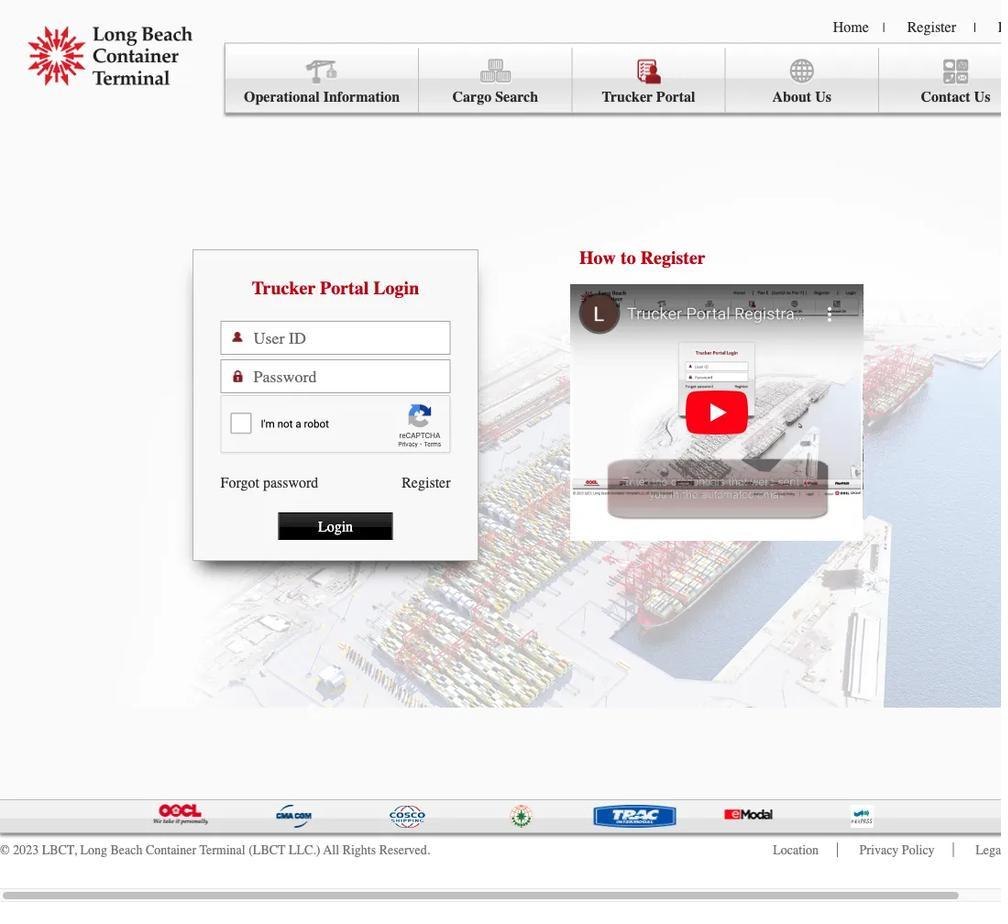 Task type: locate. For each thing, give the bounding box(es) containing it.
us for about us
[[815, 88, 831, 105]]

trucker portal login
[[252, 278, 419, 299]]

privacy policy link
[[860, 842, 935, 857]]

2023
[[13, 842, 39, 857]]

operational
[[244, 88, 320, 105]]

1 | from the left
[[883, 20, 885, 35]]

1 horizontal spatial us
[[974, 88, 990, 105]]

2 horizontal spatial register
[[907, 18, 956, 35]]

1 vertical spatial register link
[[402, 474, 451, 491]]

0 horizontal spatial register link
[[402, 474, 451, 491]]

privacy policy
[[860, 842, 935, 857]]

1 horizontal spatial trucker
[[602, 88, 653, 105]]

1 us from the left
[[815, 88, 831, 105]]

1 vertical spatial trucker
[[252, 278, 315, 299]]

operational information
[[244, 88, 400, 105]]

login
[[373, 278, 419, 299], [318, 518, 353, 535]]

1 vertical spatial register
[[640, 248, 706, 269]]

0 vertical spatial register link
[[907, 18, 956, 35]]

(lbct
[[249, 842, 286, 857]]

1 horizontal spatial login
[[373, 278, 419, 299]]

register link
[[907, 18, 956, 35], [402, 474, 451, 491]]

menu bar
[[225, 43, 1001, 113]]

contact
[[921, 88, 970, 105]]

2 vertical spatial register
[[402, 474, 451, 491]]

0 vertical spatial portal
[[656, 88, 695, 105]]

0 horizontal spatial login
[[318, 518, 353, 535]]

register for bottommost register link
[[402, 474, 451, 491]]

login down password
[[318, 518, 353, 535]]

login inside button
[[318, 518, 353, 535]]

0 horizontal spatial |
[[883, 20, 885, 35]]

menu bar containing operational information
[[225, 43, 1001, 113]]

2 us from the left
[[974, 88, 990, 105]]

1 horizontal spatial register
[[640, 248, 706, 269]]

password
[[263, 474, 318, 491]]

0 vertical spatial trucker
[[602, 88, 653, 105]]

cargo search
[[452, 88, 538, 105]]

portal
[[656, 88, 695, 105], [320, 278, 369, 299]]

us
[[815, 88, 831, 105], [974, 88, 990, 105]]

1 horizontal spatial |
[[974, 20, 976, 35]]

0 horizontal spatial trucker
[[252, 278, 315, 299]]

forgot password
[[220, 474, 318, 491]]

reserved.
[[379, 842, 430, 857]]

us right contact
[[974, 88, 990, 105]]

privacy
[[860, 842, 899, 857]]

search
[[495, 88, 538, 105]]

0 vertical spatial login
[[373, 278, 419, 299]]

register
[[907, 18, 956, 35], [640, 248, 706, 269], [402, 474, 451, 491]]

us for contact us
[[974, 88, 990, 105]]

| right the home 'link'
[[883, 20, 885, 35]]

trucker
[[602, 88, 653, 105], [252, 278, 315, 299]]

login button
[[278, 512, 393, 540]]

login up user id text field
[[373, 278, 419, 299]]

lega link
[[976, 842, 1001, 857]]

forgot password link
[[220, 474, 318, 491]]

how
[[579, 248, 616, 269]]

0 horizontal spatial us
[[815, 88, 831, 105]]

0 vertical spatial register
[[907, 18, 956, 35]]

container
[[146, 842, 196, 857]]

|
[[883, 20, 885, 35], [974, 20, 976, 35]]

register for register link to the right
[[907, 18, 956, 35]]

| up contact us link
[[974, 20, 976, 35]]

us right "about"
[[815, 88, 831, 105]]

about us
[[772, 88, 831, 105]]

location link
[[773, 842, 819, 857]]

0 horizontal spatial register
[[402, 474, 451, 491]]

lbct,
[[42, 842, 77, 857]]

0 horizontal spatial portal
[[320, 278, 369, 299]]

about
[[772, 88, 811, 105]]

llc.)
[[289, 842, 320, 857]]

1 vertical spatial login
[[318, 518, 353, 535]]

1 horizontal spatial portal
[[656, 88, 695, 105]]

1 vertical spatial portal
[[320, 278, 369, 299]]

terminal
[[199, 842, 245, 857]]

rights
[[343, 842, 376, 857]]

Password password field
[[253, 360, 450, 392]]

contact us
[[921, 88, 990, 105]]



Task type: describe. For each thing, give the bounding box(es) containing it.
to
[[621, 248, 636, 269]]

long
[[80, 842, 107, 857]]

User ID text field
[[253, 322, 450, 354]]

beach
[[110, 842, 142, 857]]

all
[[323, 842, 339, 857]]

portal for trucker portal
[[656, 88, 695, 105]]

1 horizontal spatial register link
[[907, 18, 956, 35]]

cargo search link
[[419, 48, 572, 113]]

information
[[323, 88, 400, 105]]

policy
[[902, 842, 935, 857]]

2 | from the left
[[974, 20, 976, 35]]

about us link
[[726, 48, 879, 113]]

forgot
[[220, 474, 259, 491]]

home
[[833, 18, 869, 35]]

contact us link
[[879, 48, 1001, 113]]

trucker for trucker portal login
[[252, 278, 315, 299]]

trucker for trucker portal
[[602, 88, 653, 105]]

operational information link
[[226, 48, 419, 113]]

©
[[0, 842, 10, 857]]

portal for trucker portal login
[[320, 278, 369, 299]]

home link
[[833, 18, 869, 35]]

lega
[[976, 842, 1001, 857]]

trucker portal link
[[572, 48, 726, 113]]

trucker portal
[[602, 88, 695, 105]]

how to register
[[579, 248, 706, 269]]

© 2023 lbct, long beach container terminal (lbct llc.) all rights reserved.
[[0, 842, 430, 857]]

location
[[773, 842, 819, 857]]

cargo
[[452, 88, 492, 105]]



Task type: vqa. For each thing, say whether or not it's contained in the screenshot.
submit
no



